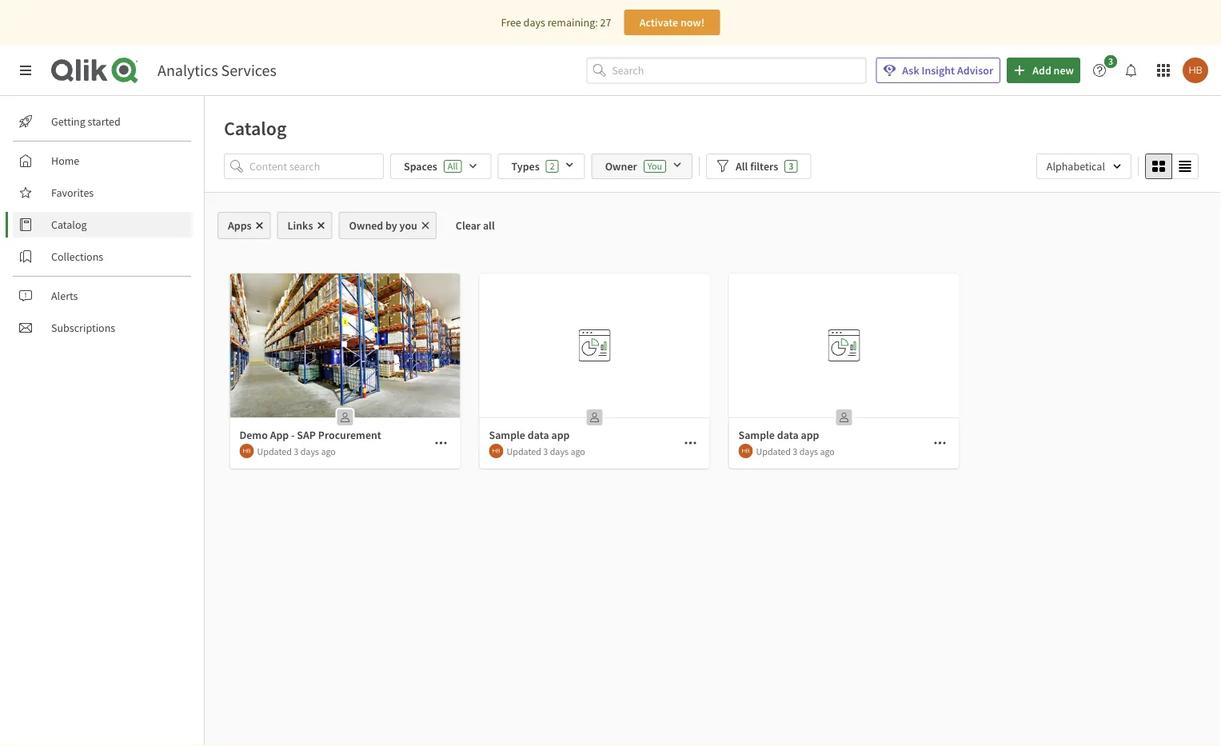 Task type: vqa. For each thing, say whether or not it's contained in the screenshot.
1st Howard Brown element from the right
yes



Task type: describe. For each thing, give the bounding box(es) containing it.
favorites link
[[13, 180, 192, 206]]

insight
[[922, 63, 956, 78]]

all filters
[[736, 159, 779, 174]]

by
[[386, 218, 398, 233]]

0 horizontal spatial howard brown image
[[240, 444, 254, 459]]

alphabetical
[[1047, 159, 1106, 174]]

sample data app for howard brown element related to second more actions image from the right
[[489, 428, 570, 443]]

clear all button
[[443, 212, 508, 239]]

add
[[1033, 63, 1052, 78]]

demo app - sap procurement
[[240, 428, 382, 443]]

home
[[51, 154, 79, 168]]

remaining:
[[548, 15, 598, 30]]

3 inside 3 dropdown button
[[1109, 55, 1114, 68]]

catalog inside navigation pane element
[[51, 218, 87, 232]]

spaces
[[404, 159, 438, 174]]

more actions image
[[435, 437, 448, 450]]

activate
[[640, 15, 679, 30]]

personal element for second more actions image from the right
[[582, 405, 608, 431]]

apps button
[[218, 212, 271, 239]]

sample for howard brown element related to second more actions image from the right
[[489, 428, 526, 443]]

owned by you button
[[339, 212, 437, 239]]

2 more actions image from the left
[[934, 437, 947, 450]]

new
[[1054, 63, 1075, 78]]

activate now! link
[[625, 10, 721, 35]]

howard brown element for second more actions image from the right
[[489, 444, 504, 459]]

getting
[[51, 114, 85, 129]]

ago for personal element related to second more actions image
[[821, 445, 835, 458]]

links button
[[277, 212, 332, 239]]

3 button
[[1088, 55, 1123, 83]]

data for howard brown element related to second more actions image from the right
[[528, 428, 549, 443]]

personal element for second more actions image
[[832, 405, 857, 431]]

-
[[291, 428, 295, 443]]

days for howard brown element related to second more actions image from the right
[[550, 445, 569, 458]]

demo
[[240, 428, 268, 443]]

catalog link
[[13, 212, 192, 238]]

personal element for more actions icon
[[332, 405, 358, 431]]

subscriptions link
[[13, 315, 192, 341]]

sap
[[297, 428, 316, 443]]

activate now!
[[640, 15, 705, 30]]

3 inside filters region
[[789, 160, 794, 172]]

updated 3 days ago for personal element related to more actions icon
[[257, 445, 336, 458]]

collections
[[51, 250, 103, 264]]

updated for howard brown element associated with second more actions image
[[757, 445, 791, 458]]

ask insight advisor
[[903, 63, 994, 78]]

procurement
[[318, 428, 382, 443]]

types
[[512, 159, 540, 174]]

analytics services
[[158, 60, 277, 80]]

filters region
[[205, 150, 1222, 192]]

3 for more actions icon
[[294, 445, 299, 458]]

searchbar element
[[587, 57, 867, 83]]

howard brown element for more actions icon
[[240, 444, 254, 459]]

sample data app for howard brown element associated with second more actions image
[[739, 428, 820, 443]]

updated for howard brown element related to second more actions image from the right
[[507, 445, 542, 458]]

app
[[270, 428, 289, 443]]

qlik sense app image
[[230, 274, 461, 418]]

you
[[400, 218, 418, 233]]

collections link
[[13, 244, 192, 270]]



Task type: locate. For each thing, give the bounding box(es) containing it.
days for howard brown element associated with second more actions image
[[800, 445, 819, 458]]

0 horizontal spatial sample
[[489, 428, 526, 443]]

2 horizontal spatial updated 3 days ago
[[757, 445, 835, 458]]

days
[[524, 15, 546, 30], [301, 445, 319, 458], [550, 445, 569, 458], [800, 445, 819, 458]]

1 horizontal spatial updated 3 days ago
[[507, 445, 586, 458]]

advisor
[[958, 63, 994, 78]]

catalog down services
[[224, 116, 287, 140]]

switch view group
[[1146, 154, 1200, 179]]

1 horizontal spatial howard brown image
[[739, 444, 753, 459]]

1 vertical spatial howard brown image
[[240, 444, 254, 459]]

catalog
[[224, 116, 287, 140], [51, 218, 87, 232]]

howard brown element
[[240, 444, 254, 459], [489, 444, 504, 459], [739, 444, 753, 459]]

0 horizontal spatial data
[[528, 428, 549, 443]]

1 updated from the left
[[257, 445, 292, 458]]

1 horizontal spatial all
[[736, 159, 749, 174]]

howard brown image
[[489, 444, 504, 459], [739, 444, 753, 459]]

2 howard brown element from the left
[[489, 444, 504, 459]]

2 ago from the left
[[571, 445, 586, 458]]

updated 3 days ago for personal element related to second more actions image
[[757, 445, 835, 458]]

services
[[221, 60, 277, 80]]

27
[[601, 15, 612, 30]]

2
[[550, 160, 555, 172]]

2 updated from the left
[[507, 445, 542, 458]]

3
[[1109, 55, 1114, 68], [789, 160, 794, 172], [294, 445, 299, 458], [544, 445, 548, 458], [793, 445, 798, 458]]

howard brown element for second more actions image
[[739, 444, 753, 459]]

analytics
[[158, 60, 218, 80]]

1 app from the left
[[552, 428, 570, 443]]

all
[[483, 218, 495, 233]]

3 howard brown element from the left
[[739, 444, 753, 459]]

app
[[552, 428, 570, 443], [801, 428, 820, 443]]

1 horizontal spatial howard brown image
[[1184, 58, 1209, 83]]

ago for personal element related to more actions icon
[[321, 445, 336, 458]]

0 vertical spatial catalog
[[224, 116, 287, 140]]

howard brown image for howard brown element associated with second more actions image
[[739, 444, 753, 459]]

1 horizontal spatial ago
[[571, 445, 586, 458]]

1 horizontal spatial personal element
[[582, 405, 608, 431]]

1 horizontal spatial data
[[778, 428, 799, 443]]

1 horizontal spatial more actions image
[[934, 437, 947, 450]]

0 horizontal spatial personal element
[[332, 405, 358, 431]]

alerts
[[51, 289, 78, 303]]

filters
[[751, 159, 779, 174]]

more actions image
[[685, 437, 697, 450], [934, 437, 947, 450]]

0 horizontal spatial updated
[[257, 445, 292, 458]]

0 vertical spatial howard brown image
[[1184, 58, 1209, 83]]

1 more actions image from the left
[[685, 437, 697, 450]]

apps
[[228, 218, 252, 233]]

all for all
[[448, 160, 458, 172]]

favorites
[[51, 186, 94, 200]]

all right spaces at the left top
[[448, 160, 458, 172]]

1 howard brown element from the left
[[240, 444, 254, 459]]

3 for second more actions image from the right
[[544, 445, 548, 458]]

subscriptions
[[51, 321, 115, 335]]

add new button
[[1008, 58, 1081, 83]]

data for howard brown element associated with second more actions image
[[778, 428, 799, 443]]

1 updated 3 days ago from the left
[[257, 445, 336, 458]]

1 horizontal spatial updated
[[507, 445, 542, 458]]

2 personal element from the left
[[582, 405, 608, 431]]

1 sample from the left
[[489, 428, 526, 443]]

ask
[[903, 63, 920, 78]]

updated for howard brown element related to more actions icon
[[257, 445, 292, 458]]

1 horizontal spatial howard brown element
[[489, 444, 504, 459]]

updated
[[257, 445, 292, 458], [507, 445, 542, 458], [757, 445, 791, 458]]

add new
[[1033, 63, 1075, 78]]

2 data from the left
[[778, 428, 799, 443]]

0 horizontal spatial howard brown image
[[489, 444, 504, 459]]

Alphabetical field
[[1037, 154, 1132, 179]]

2 sample data app from the left
[[739, 428, 820, 443]]

updated 3 days ago
[[257, 445, 336, 458], [507, 445, 586, 458], [757, 445, 835, 458]]

1 sample data app from the left
[[489, 428, 570, 443]]

2 horizontal spatial updated
[[757, 445, 791, 458]]

free days remaining: 27
[[501, 15, 612, 30]]

owned by you
[[349, 218, 418, 233]]

app for second more actions image from the right personal element
[[552, 428, 570, 443]]

catalog down favorites
[[51, 218, 87, 232]]

close sidebar menu image
[[19, 64, 32, 77]]

sample data app
[[489, 428, 570, 443], [739, 428, 820, 443]]

0 horizontal spatial howard brown element
[[240, 444, 254, 459]]

1 horizontal spatial sample data app
[[739, 428, 820, 443]]

app for personal element related to second more actions image
[[801, 428, 820, 443]]

howard brown image for howard brown element related to second more actions image from the right
[[489, 444, 504, 459]]

clear all
[[456, 218, 495, 233]]

1 ago from the left
[[321, 445, 336, 458]]

sample for howard brown element associated with second more actions image
[[739, 428, 775, 443]]

owned
[[349, 218, 383, 233]]

updated 3 days ago for second more actions image from the right personal element
[[507, 445, 586, 458]]

1 data from the left
[[528, 428, 549, 443]]

2 horizontal spatial ago
[[821, 445, 835, 458]]

3 updated from the left
[[757, 445, 791, 458]]

links
[[288, 218, 313, 233]]

getting started
[[51, 114, 121, 129]]

owner
[[606, 159, 638, 174]]

clear
[[456, 218, 481, 233]]

0 horizontal spatial sample data app
[[489, 428, 570, 443]]

3 updated 3 days ago from the left
[[757, 445, 835, 458]]

Content search text field
[[250, 154, 384, 179]]

1 horizontal spatial sample
[[739, 428, 775, 443]]

started
[[88, 114, 121, 129]]

Search text field
[[612, 57, 867, 83]]

0 horizontal spatial ago
[[321, 445, 336, 458]]

2 horizontal spatial howard brown element
[[739, 444, 753, 459]]

ago for second more actions image from the right personal element
[[571, 445, 586, 458]]

you
[[648, 160, 663, 172]]

2 updated 3 days ago from the left
[[507, 445, 586, 458]]

home link
[[13, 148, 192, 174]]

1 howard brown image from the left
[[489, 444, 504, 459]]

free
[[501, 15, 522, 30]]

0 horizontal spatial updated 3 days ago
[[257, 445, 336, 458]]

howard brown image
[[1184, 58, 1209, 83], [240, 444, 254, 459]]

1 horizontal spatial catalog
[[224, 116, 287, 140]]

all
[[736, 159, 749, 174], [448, 160, 458, 172]]

days for howard brown element related to more actions icon
[[301, 445, 319, 458]]

getting started link
[[13, 109, 192, 134]]

1 personal element from the left
[[332, 405, 358, 431]]

2 sample from the left
[[739, 428, 775, 443]]

0 horizontal spatial catalog
[[51, 218, 87, 232]]

1 vertical spatial catalog
[[51, 218, 87, 232]]

3 ago from the left
[[821, 445, 835, 458]]

0 horizontal spatial all
[[448, 160, 458, 172]]

now!
[[681, 15, 705, 30]]

analytics services element
[[158, 60, 277, 80]]

personal element
[[332, 405, 358, 431], [582, 405, 608, 431], [832, 405, 857, 431]]

3 for second more actions image
[[793, 445, 798, 458]]

2 howard brown image from the left
[[739, 444, 753, 459]]

2 app from the left
[[801, 428, 820, 443]]

2 horizontal spatial personal element
[[832, 405, 857, 431]]

ago
[[321, 445, 336, 458], [571, 445, 586, 458], [821, 445, 835, 458]]

ask insight advisor button
[[876, 58, 1001, 83]]

alerts link
[[13, 283, 192, 309]]

1 horizontal spatial app
[[801, 428, 820, 443]]

3 personal element from the left
[[832, 405, 857, 431]]

navigation pane element
[[0, 102, 204, 347]]

0 horizontal spatial app
[[552, 428, 570, 443]]

sample
[[489, 428, 526, 443], [739, 428, 775, 443]]

data
[[528, 428, 549, 443], [778, 428, 799, 443]]

all for all filters
[[736, 159, 749, 174]]

0 horizontal spatial more actions image
[[685, 437, 697, 450]]

all left filters
[[736, 159, 749, 174]]



